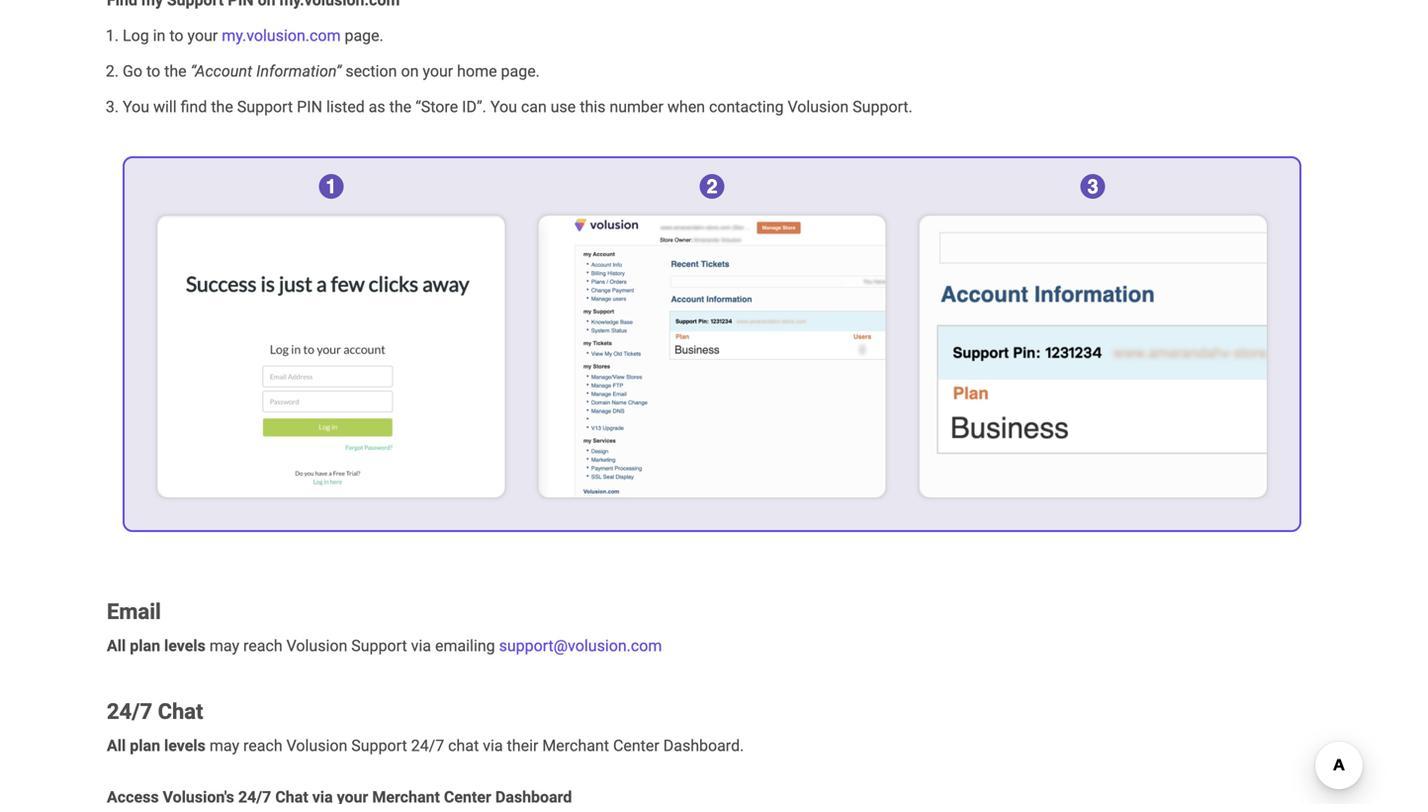 Task type: locate. For each thing, give the bounding box(es) containing it.
2 you from the left
[[490, 97, 517, 116]]

0 vertical spatial all
[[107, 637, 126, 656]]

0 vertical spatial 24/7
[[107, 699, 152, 725]]

page. up section at the left
[[345, 26, 384, 45]]

1 vertical spatial via
[[483, 737, 503, 755]]

24/7
[[107, 699, 152, 725], [411, 737, 444, 755]]

2 levels from the top
[[164, 737, 206, 755]]

0 vertical spatial plan
[[130, 637, 160, 656]]

1 vertical spatial to
[[146, 62, 160, 80]]

1 may from the top
[[210, 637, 239, 656]]

all for all plan levels may reach volusion support 24/7 chat via their         merchant center dashboard.
[[107, 737, 126, 755]]

levels down chat
[[164, 737, 206, 755]]

the
[[164, 62, 187, 80], [211, 97, 233, 116], [389, 97, 412, 116]]

via
[[411, 637, 431, 656], [483, 737, 503, 755]]

plan down 24/7 chat
[[130, 737, 160, 755]]

3
[[1088, 175, 1099, 198]]

support left chat
[[351, 737, 407, 755]]

all down 24/7 chat
[[107, 737, 126, 755]]

go
[[123, 62, 142, 80]]

when
[[668, 97, 705, 116]]

1 reach from the top
[[243, 637, 283, 656]]

my volusion support image for 3
[[918, 214, 1268, 499]]

2 may from the top
[[210, 737, 239, 755]]

you right id".
[[490, 97, 517, 116]]

0 horizontal spatial my volusion support image
[[156, 214, 506, 499]]

0 horizontal spatial the
[[164, 62, 187, 80]]

1 horizontal spatial you
[[490, 97, 517, 116]]

0 vertical spatial volusion
[[788, 97, 849, 116]]

plan down email
[[130, 637, 160, 656]]

all down email
[[107, 637, 126, 656]]

1 horizontal spatial via
[[483, 737, 503, 755]]

0 horizontal spatial your
[[187, 26, 218, 45]]

my volusion support image
[[156, 214, 506, 499], [538, 214, 887, 499], [918, 214, 1268, 499]]

plan for all plan levels may reach volusion support 24/7 chat via their         merchant center dashboard.
[[130, 737, 160, 755]]

support
[[237, 97, 293, 116], [351, 637, 407, 656], [351, 737, 407, 755]]

0 vertical spatial reach
[[243, 637, 283, 656]]

1 vertical spatial volusion
[[286, 637, 348, 656]]

your up "account
[[187, 26, 218, 45]]

levels for all plan levels may reach volusion support via emailing support@volusion.com
[[164, 637, 206, 656]]

emailing
[[435, 637, 495, 656]]

1 vertical spatial all
[[107, 737, 126, 755]]

2 plan from the top
[[130, 737, 160, 755]]

1 levels from the top
[[164, 637, 206, 656]]

to right go at left top
[[146, 62, 160, 80]]

via left emailing
[[411, 637, 431, 656]]

2 my volusion support image from the left
[[538, 214, 887, 499]]

1 vertical spatial page.
[[501, 62, 540, 80]]

1 vertical spatial 24/7
[[411, 737, 444, 755]]

2 horizontal spatial the
[[389, 97, 412, 116]]

1 my volusion support image from the left
[[156, 214, 506, 499]]

2 all from the top
[[107, 737, 126, 755]]

volusion
[[788, 97, 849, 116], [286, 637, 348, 656], [286, 737, 348, 755]]

0 horizontal spatial 24/7
[[107, 699, 152, 725]]

log
[[123, 26, 149, 45]]

1 all from the top
[[107, 637, 126, 656]]

1 vertical spatial levels
[[164, 737, 206, 755]]

can
[[521, 97, 547, 116]]

3 my volusion support image from the left
[[918, 214, 1268, 499]]

2 vertical spatial volusion
[[286, 737, 348, 755]]

the right as
[[389, 97, 412, 116]]

page. up you will find the support pin listed as the "store id". you can use           this number when contacting volusion support.
[[501, 62, 540, 80]]

0 vertical spatial support
[[237, 97, 293, 116]]

volusion for via
[[286, 737, 348, 755]]

0 vertical spatial may
[[210, 637, 239, 656]]

all plan levels may reach volusion support 24/7 chat via their         merchant center dashboard.
[[107, 737, 744, 755]]

0 vertical spatial to
[[169, 26, 184, 45]]

center
[[613, 737, 660, 755]]

support.
[[853, 97, 913, 116]]

0 vertical spatial via
[[411, 637, 431, 656]]

2 horizontal spatial my volusion support image
[[918, 214, 1268, 499]]

listed
[[326, 97, 365, 116]]

support left pin
[[237, 97, 293, 116]]

1 horizontal spatial your
[[423, 62, 453, 80]]

1 vertical spatial may
[[210, 737, 239, 755]]

go to the "account information" section on           your home page.
[[123, 62, 540, 80]]

all
[[107, 637, 126, 656], [107, 737, 126, 755]]

support left emailing
[[351, 637, 407, 656]]

in
[[153, 26, 166, 45]]

plan
[[130, 637, 160, 656], [130, 737, 160, 755]]

levels
[[164, 637, 206, 656], [164, 737, 206, 755]]

1 horizontal spatial my volusion support image
[[538, 214, 887, 499]]

my.volusion.com link
[[222, 26, 341, 45]]

reach
[[243, 637, 283, 656], [243, 737, 283, 755]]

0 vertical spatial page.
[[345, 26, 384, 45]]

1 you from the left
[[123, 97, 149, 116]]

may
[[210, 637, 239, 656], [210, 737, 239, 755]]

"account
[[191, 62, 252, 80]]

1 plan from the top
[[130, 637, 160, 656]]

1 horizontal spatial to
[[169, 26, 184, 45]]

the right find
[[211, 97, 233, 116]]

your
[[187, 26, 218, 45], [423, 62, 453, 80]]

the up will
[[164, 62, 187, 80]]

log in to your my.volusion.com page.
[[123, 26, 384, 45]]

to right in
[[169, 26, 184, 45]]

find
[[181, 97, 207, 116]]

2 vertical spatial support
[[351, 737, 407, 755]]

2 reach from the top
[[243, 737, 283, 755]]

your right on
[[423, 62, 453, 80]]

via right chat
[[483, 737, 503, 755]]

0 horizontal spatial you
[[123, 97, 149, 116]]

you
[[123, 97, 149, 116], [490, 97, 517, 116]]

chat
[[158, 699, 203, 725]]

may for all plan levels may reach volusion support 24/7 chat via their         merchant center dashboard.
[[210, 737, 239, 755]]

1 vertical spatial reach
[[243, 737, 283, 755]]

levels up chat
[[164, 637, 206, 656]]

0 vertical spatial levels
[[164, 637, 206, 656]]

1 vertical spatial support
[[351, 637, 407, 656]]

1 vertical spatial your
[[423, 62, 453, 80]]

1 vertical spatial plan
[[130, 737, 160, 755]]

to
[[169, 26, 184, 45], [146, 62, 160, 80]]

you left will
[[123, 97, 149, 116]]

merchant
[[542, 737, 609, 755]]

you will find the support pin listed as the "store id". you can use           this number when contacting volusion support.
[[123, 97, 913, 116]]

1 horizontal spatial 24/7
[[411, 737, 444, 755]]

0 horizontal spatial to
[[146, 62, 160, 80]]

support for via
[[351, 637, 407, 656]]

page.
[[345, 26, 384, 45], [501, 62, 540, 80]]



Task type: vqa. For each thing, say whether or not it's contained in the screenshot.
24/7 THE REACH
yes



Task type: describe. For each thing, give the bounding box(es) containing it.
may for all plan levels may reach volusion support via emailing support@volusion.com
[[210, 637, 239, 656]]

1
[[326, 175, 337, 198]]

section
[[346, 62, 397, 80]]

as
[[369, 97, 385, 116]]

on
[[401, 62, 419, 80]]

id".
[[462, 97, 487, 116]]

all for all plan levels may reach volusion support via emailing support@volusion.com
[[107, 637, 126, 656]]

this
[[580, 97, 606, 116]]

0 horizontal spatial page.
[[345, 26, 384, 45]]

email
[[107, 599, 161, 625]]

number
[[610, 97, 664, 116]]

1 horizontal spatial the
[[211, 97, 233, 116]]

0 horizontal spatial via
[[411, 637, 431, 656]]

0 vertical spatial your
[[187, 26, 218, 45]]

support for 24/7
[[351, 737, 407, 755]]

support@volusion.com link
[[499, 637, 662, 656]]

will
[[153, 97, 177, 116]]

reach for 24/7
[[243, 737, 283, 755]]

2
[[707, 175, 718, 198]]

"store
[[416, 97, 458, 116]]

contacting
[[709, 97, 784, 116]]

my volusion support image for 1
[[156, 214, 506, 499]]

dashboard.
[[663, 737, 744, 755]]

levels for all plan levels may reach volusion support 24/7 chat via their         merchant center dashboard.
[[164, 737, 206, 755]]

all plan levels may reach volusion support via emailing support@volusion.com
[[107, 637, 662, 656]]

volusion for support@volusion.com
[[286, 637, 348, 656]]

home
[[457, 62, 497, 80]]

1 horizontal spatial page.
[[501, 62, 540, 80]]

reach for via
[[243, 637, 283, 656]]

pin
[[297, 97, 322, 116]]

information"
[[256, 62, 342, 80]]

support@volusion.com
[[499, 637, 662, 656]]

chat
[[448, 737, 479, 755]]

my volusion support image for 2
[[538, 214, 887, 499]]

my.volusion.com
[[222, 26, 341, 45]]

24/7 chat
[[107, 699, 203, 725]]

use
[[551, 97, 576, 116]]

their
[[507, 737, 538, 755]]

plan for all plan levels may reach volusion support via emailing support@volusion.com
[[130, 637, 160, 656]]



